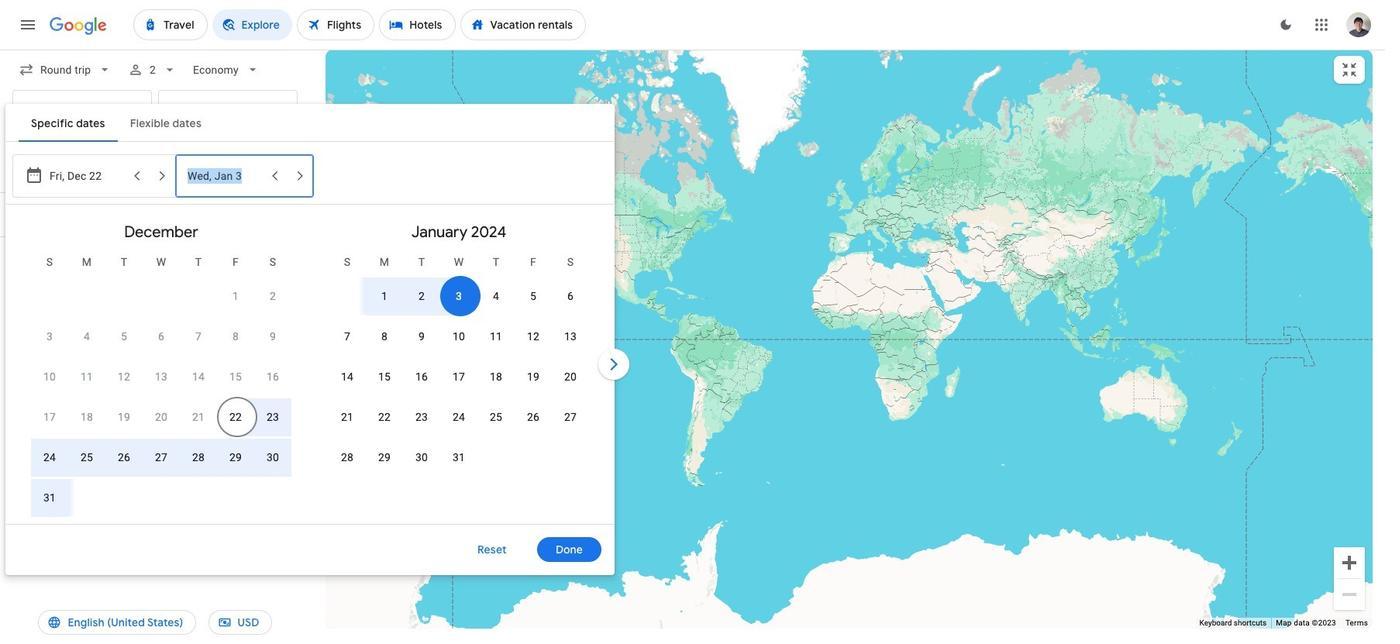 Task type: locate. For each thing, give the bounding box(es) containing it.
row down tue, jan 23 element
[[329, 437, 477, 477]]

wed, jan 31 element
[[453, 450, 465, 465]]

None field
[[12, 56, 119, 84], [187, 56, 267, 84], [12, 56, 119, 84], [187, 56, 267, 84]]

mon, dec 25 element
[[81, 450, 93, 465]]

row
[[217, 270, 291, 316], [366, 270, 589, 316], [31, 316, 291, 357], [329, 316, 589, 357], [31, 357, 291, 397], [329, 357, 589, 397], [31, 397, 291, 437], [329, 397, 589, 437], [31, 437, 291, 477], [329, 437, 477, 477], [31, 477, 68, 518]]

sun, jan 28 element
[[341, 450, 353, 465]]

wed, jan 10 element
[[453, 329, 465, 344]]

grid
[[12, 211, 608, 533]]

tue, jan 16 element
[[415, 369, 428, 384]]

sun, jan 21 element
[[341, 409, 353, 425]]

fri, jan 12 element
[[527, 329, 540, 344]]

1 departure text field from the top
[[50, 143, 121, 185]]

loading results progress bar
[[0, 50, 1385, 53]]

row down wed, dec 6 element
[[31, 357, 291, 397]]

mon, dec 4 element
[[84, 329, 90, 344]]

wed, dec 27 element
[[155, 450, 167, 465]]

sat, dec 9 element
[[270, 329, 276, 344]]

row down wed, jan 3, return date. element
[[329, 316, 589, 357]]

mon, jan 1 element
[[381, 288, 388, 304]]

tue, jan 9 element
[[419, 329, 425, 344]]

view smaller map image
[[1340, 60, 1359, 79]]

row up wed, jan 10 element
[[366, 270, 589, 316]]

wed, dec 13 element
[[155, 369, 167, 384]]

fri, dec 22, departure date. element
[[229, 409, 242, 425]]

Departure text field
[[50, 143, 121, 185], [50, 155, 123, 197]]

thu, dec 21 element
[[192, 409, 205, 425]]

thu, dec 28 element
[[192, 450, 205, 465]]

row up wed, dec 13 element
[[31, 316, 291, 357]]

thu, dec 14 element
[[192, 369, 205, 384]]

thu, jan 11 element
[[490, 329, 502, 344]]

filters form
[[0, 50, 632, 575]]

row group
[[12, 211, 310, 518], [310, 211, 608, 518]]

sat, dec 2 element
[[270, 288, 276, 304]]

thu, jan 18 element
[[490, 369, 502, 384]]

Return text field
[[188, 155, 261, 197]]

tue, dec 19 element
[[118, 409, 130, 425]]

tue, jan 23 element
[[415, 409, 428, 425]]

next image
[[595, 346, 632, 383]]

mon, dec 11 element
[[81, 369, 93, 384]]



Task type: vqa. For each thing, say whether or not it's contained in the screenshot.
Sun, Dec 10 element
yes



Task type: describe. For each thing, give the bounding box(es) containing it.
thu, jan 4 element
[[493, 288, 499, 304]]

wed, dec 6 element
[[158, 329, 164, 344]]

Return text field
[[167, 143, 244, 185]]

fri, dec 8 element
[[233, 329, 239, 344]]

thu, jan 25 element
[[490, 409, 502, 425]]

sat, jan 20 element
[[564, 369, 577, 384]]

tue, dec 26 element
[[118, 450, 130, 465]]

sat, dec 23 element
[[267, 409, 279, 425]]

sat, jan 6 element
[[567, 288, 574, 304]]

tue, dec 12 element
[[118, 369, 130, 384]]

fri, dec 15 element
[[229, 369, 242, 384]]

fri, jan 5 element
[[530, 288, 536, 304]]

grid inside filters form
[[12, 211, 608, 533]]

sun, dec 17 element
[[43, 409, 56, 425]]

row down wed, jan 17 element
[[329, 397, 589, 437]]

row down wed, dec 13 element
[[31, 397, 291, 437]]

mon, jan 22 element
[[378, 409, 391, 425]]

2 departure text field from the top
[[50, 155, 123, 197]]

sun, jan 14 element
[[341, 369, 353, 384]]

wed, jan 3, return date. element
[[456, 288, 462, 304]]

wed, jan 24 element
[[453, 409, 465, 425]]

fri, jan 19 element
[[527, 369, 540, 384]]

mon, dec 18 element
[[81, 409, 93, 425]]

row up fri, dec 8 element
[[217, 270, 291, 316]]

tue, dec 5 element
[[121, 329, 127, 344]]

sat, dec 16 element
[[267, 369, 279, 384]]

tue, jan 2 element
[[419, 288, 425, 304]]

row down sun, dec 24 element
[[31, 477, 68, 518]]

2 row group from the left
[[310, 211, 608, 518]]

sat, dec 30 element
[[267, 450, 279, 465]]

main menu image
[[19, 16, 37, 34]]

thu, dec 7 element
[[195, 329, 202, 344]]

sun, jan 7 element
[[344, 329, 350, 344]]

sun, dec 31 element
[[43, 490, 56, 505]]

wed, jan 17 element
[[453, 369, 465, 384]]

wed, dec 20 element
[[155, 409, 167, 425]]

fri, jan 26 element
[[527, 409, 540, 425]]

mon, jan 15 element
[[378, 369, 391, 384]]

sun, dec 3 element
[[46, 329, 53, 344]]

fri, dec 1 element
[[233, 288, 239, 304]]

mon, jan 8 element
[[381, 329, 388, 344]]

row down wed, dec 20 element
[[31, 437, 291, 477]]

change appearance image
[[1267, 6, 1304, 43]]

mon, jan 29 element
[[378, 450, 391, 465]]

sun, dec 10 element
[[43, 369, 56, 384]]

1 row group from the left
[[12, 211, 310, 518]]

tue, jan 30 element
[[415, 450, 428, 465]]

map region
[[326, 50, 1373, 629]]

sat, jan 27 element
[[564, 409, 577, 425]]

sat, jan 13 element
[[564, 329, 577, 344]]

fri, dec 29 element
[[229, 450, 242, 465]]

sun, dec 24 element
[[43, 450, 56, 465]]

row up the wed, jan 24 element
[[329, 357, 589, 397]]



